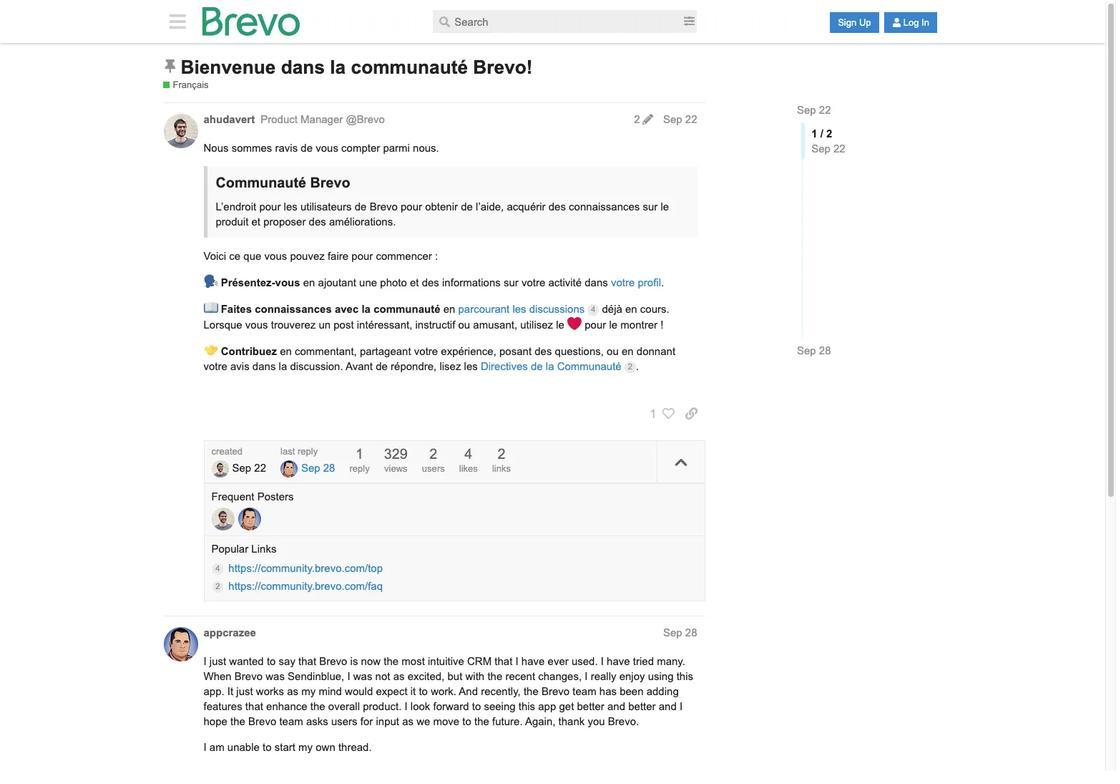 Task type: vqa. For each thing, say whether or not it's contained in the screenshot.
the rightmost WAS
yes



Task type: locate. For each thing, give the bounding box(es) containing it.
2 vertical spatial 1
[[356, 446, 364, 462]]

0 vertical spatial dans
[[281, 56, 325, 78]]

1 horizontal spatial and
[[659, 700, 677, 712]]

this up again,
[[519, 700, 536, 712]]

0 horizontal spatial sep 22
[[232, 462, 266, 474]]

for
[[361, 715, 373, 727]]

directives de la communauté 2 .
[[481, 360, 639, 372]]

1 horizontal spatial sep 22
[[664, 113, 698, 126]]

manager
[[301, 113, 343, 126]]

0 vertical spatial users
[[422, 463, 445, 474]]

produit
[[216, 215, 249, 228]]

brevo
[[310, 175, 351, 191], [370, 200, 398, 213], [319, 655, 348, 667], [235, 670, 263, 682], [542, 685, 570, 697], [248, 715, 277, 727]]

as left we
[[402, 715, 414, 727]]

sendinblue,
[[288, 670, 345, 682]]

la right avec
[[362, 303, 371, 315]]

ravis
[[275, 142, 298, 154]]

la left discussion. in the left of the page
[[279, 360, 287, 372]]

de left l'aide,
[[461, 200, 473, 213]]

4 likes
[[459, 446, 478, 474]]

1 horizontal spatial 28
[[686, 626, 698, 639]]

move
[[433, 715, 460, 727]]

get
[[559, 700, 574, 712]]

sep 28
[[798, 345, 832, 357], [301, 462, 335, 474], [664, 626, 698, 639]]

0 vertical spatial my
[[302, 685, 316, 697]]

1 vertical spatial communauté
[[557, 360, 622, 372]]

brevo!
[[473, 56, 533, 78]]

just
[[210, 655, 226, 667], [237, 685, 253, 697]]

2 down pour le montrer !
[[628, 362, 633, 371]]

0 horizontal spatial was
[[266, 670, 285, 682]]

0 horizontal spatial dans
[[253, 360, 276, 372]]

des
[[549, 200, 566, 213], [309, 215, 326, 228], [422, 276, 439, 288], [535, 345, 552, 357]]

1 horizontal spatial communauté
[[557, 360, 622, 372]]

et inside l'endroit pour les utilisateurs de brevo pour obtenir de l'aide, acquérir des connaissances sur le produit et proposer des améliorations.
[[252, 215, 261, 228]]

popular links
[[212, 543, 277, 555]]

1 vertical spatial as
[[287, 685, 299, 697]]

2 left the pencil alt image
[[635, 113, 641, 126]]

not
[[376, 670, 391, 682]]

as up enhance on the left of page
[[287, 685, 299, 697]]

0 horizontal spatial communauté
[[216, 175, 306, 191]]

0 vertical spatial sur
[[643, 200, 658, 213]]

this topic is pinned for you; it will display at the top of its category image
[[163, 59, 177, 73]]

communauté down the questions,
[[557, 360, 622, 372]]

0 horizontal spatial le
[[556, 319, 565, 331]]

in
[[922, 17, 930, 28]]

0 vertical spatial 28
[[820, 345, 832, 357]]

sur
[[643, 200, 658, 213], [504, 276, 519, 288]]

0 horizontal spatial and
[[608, 700, 626, 712]]

2 links
[[492, 446, 511, 474]]

. down donnant
[[636, 360, 639, 372]]

works
[[256, 685, 284, 697]]

communauté up the intéressant,
[[374, 303, 441, 315]]

les inside en commentant, partageant votre expérience, posant des questions, ou en donnant votre avis dans la discussion. avant de répondre, lisez les
[[464, 360, 478, 372]]

1 inside 1 reply
[[356, 446, 364, 462]]

was up works
[[266, 670, 285, 682]]

wanted
[[229, 655, 264, 667]]

2 heading from the top
[[196, 625, 706, 643]]

my left 'own'
[[299, 741, 313, 753]]

reply
[[298, 446, 318, 457], [350, 463, 370, 474]]

log in button
[[885, 12, 938, 33]]

bienvenue
[[181, 56, 276, 78]]

neil schneider image
[[281, 461, 298, 478], [238, 508, 261, 531]]

this down many.
[[677, 670, 694, 682]]

with
[[466, 670, 485, 682]]

0 vertical spatial sep 28
[[798, 345, 832, 357]]

2 was from the left
[[354, 670, 373, 682]]

2 better from the left
[[629, 700, 656, 712]]

own
[[316, 741, 336, 753]]

1 vertical spatial alexandre hudavert image
[[212, 508, 235, 531]]

0 horizontal spatial neil schneider image
[[238, 508, 261, 531]]

that up recent
[[495, 655, 513, 667]]

4 inside 4 likes
[[465, 446, 473, 462]]

0 vertical spatial alexandre hudavert image
[[212, 461, 229, 478]]

présentez-
[[221, 276, 275, 288]]

2 alexandre hudavert image from the top
[[212, 508, 235, 531]]

329 views
[[384, 446, 408, 474]]

0 horizontal spatial that
[[245, 700, 263, 712]]

1 / 2 sep 22
[[812, 127, 846, 155]]

that up sendinblue,
[[299, 655, 317, 667]]

1 vertical spatial .
[[636, 360, 639, 372]]

better down been
[[629, 700, 656, 712]]

1 alexandre hudavert image from the top
[[212, 461, 229, 478]]

https://community.brevo.com/faq link
[[229, 580, 383, 592]]

0 vertical spatial communauté
[[351, 56, 468, 78]]

1 inside button
[[650, 407, 657, 421]]

this
[[677, 670, 694, 682], [519, 700, 536, 712]]

changes,
[[539, 670, 582, 682]]

0 horizontal spatial this
[[519, 700, 536, 712]]

ou down parcourant
[[459, 319, 471, 331]]

1 heading from the top
[[196, 112, 706, 130]]

1 horizontal spatial have
[[607, 655, 630, 667]]

1 vertical spatial connaissances
[[255, 303, 332, 315]]

@brevo
[[346, 113, 385, 126]]

heading
[[196, 112, 706, 130], [196, 625, 706, 643]]

heading up intuitive
[[196, 625, 706, 643]]

les up proposer
[[284, 200, 298, 213]]

et right "photo"
[[410, 276, 419, 288]]

ahudavert
[[204, 113, 255, 126]]

28
[[820, 345, 832, 357], [323, 462, 335, 474], [686, 626, 698, 639]]

les
[[284, 200, 298, 213], [513, 303, 527, 315], [464, 360, 478, 372]]

2 horizontal spatial le
[[661, 200, 670, 213]]

1 left /
[[812, 127, 818, 139]]

sign
[[838, 17, 857, 28]]

pour up proposer
[[259, 200, 281, 213]]

users
[[422, 463, 445, 474], [331, 715, 358, 727]]

as right not
[[394, 670, 405, 682]]

les inside l'endroit pour les utilisateurs de brevo pour obtenir de l'aide, acquérir des connaissances sur le produit et proposer des améliorations.
[[284, 200, 298, 213]]

i
[[204, 655, 207, 667], [516, 655, 519, 667], [601, 655, 604, 667], [348, 670, 351, 682], [585, 670, 588, 682], [405, 700, 408, 712], [680, 700, 683, 712], [204, 741, 207, 753]]

commencer
[[376, 250, 432, 262]]

communauté
[[216, 175, 306, 191], [557, 360, 622, 372]]

asks
[[306, 715, 328, 727]]

sep 22 down 'created'
[[232, 462, 266, 474]]

i up the 'when'
[[204, 655, 207, 667]]

team down enhance on the left of page
[[280, 715, 303, 727]]

brevo up améliorations.
[[370, 200, 398, 213]]

la
[[330, 56, 346, 78], [362, 303, 371, 315], [279, 360, 287, 372], [546, 360, 554, 372]]

0 horizontal spatial ou
[[459, 319, 471, 331]]

1 vertical spatial 28
[[323, 462, 335, 474]]

1 vertical spatial sur
[[504, 276, 519, 288]]

0 vertical spatial sep 28 link
[[798, 343, 832, 358]]

communauté down search image
[[351, 56, 468, 78]]

0 vertical spatial ou
[[459, 319, 471, 331]]

1 horizontal spatial 1
[[650, 407, 657, 421]]

. up cours.
[[662, 276, 665, 288]]

sep 22 link up /
[[798, 104, 832, 116]]

:
[[435, 250, 438, 262]]

en up montrer
[[626, 303, 638, 315]]

0 vertical spatial as
[[394, 670, 405, 682]]

0 horizontal spatial better
[[577, 700, 605, 712]]

sep 28 for the topmost sep 28 link
[[798, 345, 832, 357]]

1 vertical spatial sep 28 link
[[664, 626, 698, 639]]

0 horizontal spatial reply
[[298, 446, 318, 457]]

users left likes
[[422, 463, 445, 474]]

:heart: image
[[568, 316, 582, 331]]

amusant,
[[473, 319, 518, 331]]

1 horizontal spatial connaissances
[[569, 200, 640, 213]]

brevo community image
[[203, 7, 300, 36]]

2 right /
[[827, 127, 833, 139]]

1 inside 1 / 2 sep 22
[[812, 127, 818, 139]]

neil schneider image down the frequent posters on the bottom of page
[[238, 508, 261, 531]]

appcrazee link
[[204, 625, 256, 640]]

des right the acquérir
[[549, 200, 566, 213]]

1 vertical spatial 1
[[650, 407, 657, 421]]

that down works
[[245, 700, 263, 712]]

1 vertical spatial heading
[[196, 625, 706, 643]]

1 vertical spatial team
[[280, 715, 303, 727]]

0 horizontal spatial 4
[[216, 564, 220, 573]]

4 up likes
[[465, 446, 473, 462]]

0 horizontal spatial connaissances
[[255, 303, 332, 315]]

many.
[[657, 655, 686, 667]]

used.
[[572, 655, 598, 667]]

just up the 'when'
[[210, 655, 226, 667]]

les up utilisez
[[513, 303, 527, 315]]

0 vertical spatial 1
[[812, 127, 818, 139]]

just right it
[[237, 685, 253, 697]]

sep
[[798, 104, 817, 116], [664, 113, 683, 126], [812, 142, 831, 155], [798, 345, 817, 357], [232, 462, 251, 474], [301, 462, 320, 474], [664, 626, 683, 639]]

1 horizontal spatial sep 28
[[664, 626, 698, 639]]

vous down faites
[[245, 319, 268, 331]]

pour left obtenir
[[401, 200, 422, 213]]

sep 22 up /
[[798, 104, 832, 116]]

vous inside déjà en cours. lorsque vous trouverez un post intéressant, instructif ou amusant, utilisez le
[[245, 319, 268, 331]]

compter
[[342, 142, 380, 154]]

2 left 4 likes
[[430, 446, 438, 462]]

1 horizontal spatial dans
[[281, 56, 325, 78]]

2 horizontal spatial sep 28
[[798, 345, 832, 357]]

0 horizontal spatial sur
[[504, 276, 519, 288]]

communauté
[[351, 56, 468, 78], [374, 303, 441, 315]]

1 horizontal spatial sep 22 link
[[798, 104, 832, 116]]

have up enjoy
[[607, 655, 630, 667]]

ever
[[548, 655, 569, 667]]

1 vertical spatial sep 28
[[301, 462, 335, 474]]

expérience,
[[441, 345, 497, 357]]

améliorations.
[[329, 215, 396, 228]]

2 vertical spatial les
[[464, 360, 478, 372]]

sep 28 for bottom sep 28 link
[[664, 626, 698, 639]]

my down sendinblue,
[[302, 685, 316, 697]]

0 vertical spatial 4
[[592, 305, 596, 314]]

2 horizontal spatial 4
[[592, 305, 596, 314]]

:handshake: image
[[204, 343, 218, 357]]

1 horizontal spatial ou
[[607, 345, 619, 357]]

votre
[[522, 276, 546, 288], [611, 276, 635, 288], [414, 345, 438, 357], [204, 360, 228, 372]]

2 vertical spatial dans
[[253, 360, 276, 372]]

thank
[[559, 715, 585, 727]]

1 horizontal spatial was
[[354, 670, 373, 682]]

post
[[334, 319, 354, 331]]

1 horizontal spatial reply
[[350, 463, 370, 474]]

1 vertical spatial dans
[[585, 276, 608, 288]]

une
[[359, 276, 377, 288]]

voici ce que vous pouvez faire pour commencer :
[[204, 250, 438, 262]]

1 vertical spatial 4
[[465, 446, 473, 462]]

vous down manager
[[316, 142, 339, 154]]

en down pour le montrer !
[[622, 345, 634, 357]]

i down many.
[[680, 700, 683, 712]]

heading containing ahudavert
[[196, 112, 706, 130]]

1 vertical spatial users
[[331, 715, 358, 727]]

1 horizontal spatial sur
[[643, 200, 658, 213]]

avant
[[346, 360, 373, 372]]

my inside i just wanted to say that brevo is now the most intuitive crm that i have ever used. i have tried many. when brevo was sendinblue, i was not as excited, but with the recent changes, i really enjoy using this app. it just works as my mind would expect it to work. and recently, the brevo team has been adding features that enhance the overall product. i look forward to seeing this app get better and better and i hope the brevo team asks users for input as we move to the future. again, thank you brevo.
[[302, 685, 316, 697]]

de
[[301, 142, 313, 154], [355, 200, 367, 213], [461, 200, 473, 213], [376, 360, 388, 372], [531, 360, 543, 372]]

0 horizontal spatial sep 22 link
[[664, 113, 698, 126]]

28 for the topmost sep 28 link
[[820, 345, 832, 357]]

ou down pour le montrer !
[[607, 345, 619, 357]]

2 inside button
[[635, 113, 641, 126]]

discussion.
[[290, 360, 343, 372]]

1 for 1
[[356, 446, 364, 462]]

parcourant
[[459, 303, 510, 315]]

0 vertical spatial neil schneider image
[[281, 461, 298, 478]]

the down recent
[[524, 685, 539, 697]]

4 for 4 likes
[[465, 446, 473, 462]]

was up the would
[[354, 670, 373, 682]]

1 reply
[[350, 446, 370, 474]]

répondre,
[[391, 360, 437, 372]]

1 vertical spatial reply
[[350, 463, 370, 474]]

0 horizontal spatial sep 28 link
[[664, 626, 698, 639]]

brevo down enhance on the left of page
[[248, 715, 277, 727]]

pour
[[259, 200, 281, 213], [401, 200, 422, 213], [352, 250, 373, 262], [585, 319, 607, 331]]

alexandre hudavert image down 'created'
[[212, 461, 229, 478]]

1
[[812, 127, 818, 139], [650, 407, 657, 421], [356, 446, 364, 462]]

1 horizontal spatial sep 28 link
[[798, 343, 832, 358]]

votre left activité
[[522, 276, 546, 288]]

1 horizontal spatial .
[[662, 276, 665, 288]]

1 horizontal spatial this
[[677, 670, 694, 682]]

2 vertical spatial 4
[[216, 564, 220, 573]]

des up directives de la communauté 2 . on the top of page
[[535, 345, 552, 357]]

communauté up the l'endroit
[[216, 175, 306, 191]]

sommes
[[232, 142, 272, 154]]

ahudavert link
[[204, 112, 255, 127]]

et right produit
[[252, 215, 261, 228]]

have
[[522, 655, 545, 667], [607, 655, 630, 667]]

product.
[[363, 700, 402, 712]]

0 vertical spatial et
[[252, 215, 261, 228]]

obtenir
[[425, 200, 458, 213]]

1 horizontal spatial team
[[573, 685, 597, 697]]

2 horizontal spatial 1
[[812, 127, 818, 139]]

0 vertical spatial heading
[[196, 112, 706, 130]]

the up asks in the bottom of the page
[[311, 700, 325, 712]]

0 horizontal spatial users
[[331, 715, 358, 727]]

heading containing appcrazee
[[196, 625, 706, 643]]

1 was from the left
[[266, 670, 285, 682]]

brevo down wanted
[[235, 670, 263, 682]]

alexandre hudavert image down frequent
[[212, 508, 235, 531]]

1 horizontal spatial better
[[629, 700, 656, 712]]

1 vertical spatial les
[[513, 303, 527, 315]]

posters
[[258, 491, 294, 503]]

1 vertical spatial just
[[237, 685, 253, 697]]

la up manager
[[330, 56, 346, 78]]

français link
[[163, 79, 209, 92]]

0 horizontal spatial et
[[252, 215, 261, 228]]

votre up "répondre,"
[[414, 345, 438, 357]]

dans up déjà at top
[[585, 276, 608, 288]]

alexandre hudavert image
[[212, 461, 229, 478], [212, 508, 235, 531]]

and down adding
[[659, 700, 677, 712]]

déjà
[[602, 303, 623, 315]]

to down "and"
[[472, 700, 481, 712]]

2 up links
[[498, 446, 506, 462]]

0 vertical spatial connaissances
[[569, 200, 640, 213]]

0 vertical spatial les
[[284, 200, 298, 213]]

have up recent
[[522, 655, 545, 667]]

overall
[[328, 700, 360, 712]]

dans up ahudavert product manager @brevo
[[281, 56, 325, 78]]

un
[[319, 319, 331, 331]]

better
[[577, 700, 605, 712], [629, 700, 656, 712]]

0 horizontal spatial have
[[522, 655, 545, 667]]

de down 'posant'
[[531, 360, 543, 372]]

forward
[[434, 700, 469, 712]]

collapse topic details image
[[674, 455, 688, 469]]

1 left 329
[[356, 446, 364, 462]]

sep 22 for leftmost sep 22 link
[[664, 113, 698, 126]]

acquérir
[[507, 200, 546, 213]]

4 left déjà at top
[[592, 305, 596, 314]]

log
[[904, 17, 920, 28]]

the up not
[[384, 655, 399, 667]]

brevo inside l'endroit pour les utilisateurs de brevo pour obtenir de l'aide, acquérir des connaissances sur le produit et proposer des améliorations.
[[370, 200, 398, 213]]

0 horizontal spatial 1
[[356, 446, 364, 462]]

1 horizontal spatial et
[[410, 276, 419, 288]]

1 horizontal spatial 4
[[465, 446, 473, 462]]

team up get
[[573, 685, 597, 697]]



Task type: describe. For each thing, give the bounding box(es) containing it.
i down used.
[[585, 670, 588, 682]]

last
[[281, 446, 295, 457]]

sign up button
[[831, 12, 880, 33]]

faire
[[328, 250, 349, 262]]

work.
[[431, 685, 457, 697]]

0 horizontal spatial just
[[210, 655, 226, 667]]

lorsque
[[204, 319, 243, 331]]

votre profil link
[[611, 276, 662, 288]]

en up instructif
[[444, 303, 456, 315]]

ajoutant
[[318, 276, 357, 288]]

been
[[620, 685, 644, 697]]

1 vertical spatial communauté
[[374, 303, 441, 315]]

lisez
[[440, 360, 461, 372]]

Search text field
[[433, 10, 682, 33]]

28 for bottom sep 28 link
[[686, 626, 698, 639]]

user image
[[893, 18, 902, 27]]

en down trouverez
[[280, 345, 292, 357]]

en commentant, partageant votre expérience, posant des questions, ou en donnant votre avis dans la discussion. avant de répondre, lisez les
[[204, 345, 676, 372]]

activité
[[549, 276, 582, 288]]

utilisez
[[521, 319, 553, 331]]

1 vertical spatial my
[[299, 741, 313, 753]]

photo
[[380, 276, 407, 288]]

1 horizontal spatial le
[[610, 319, 618, 331]]

dans inside en commentant, partageant votre expérience, posant des questions, ou en donnant votre avis dans la discussion. avant de répondre, lisez les
[[253, 360, 276, 372]]

links
[[492, 463, 511, 474]]

des down :
[[422, 276, 439, 288]]

parmi
[[383, 142, 410, 154]]

1 better from the left
[[577, 700, 605, 712]]

pour right the ":heart:" icon
[[585, 319, 607, 331]]

votre down :handshake: icon at the left of page
[[204, 360, 228, 372]]

présentez-vous en ajoutant une photo et des informations sur votre activité dans votre profil .
[[221, 276, 665, 288]]

1 and from the left
[[608, 700, 626, 712]]

app.
[[204, 685, 225, 697]]

le inside l'endroit pour les utilisateurs de brevo pour obtenir de l'aide, acquérir des connaissances sur le produit et proposer des améliorations.
[[661, 200, 670, 213]]

utilisateurs
[[301, 200, 352, 213]]

commentant,
[[295, 345, 357, 357]]

1 vertical spatial neil schneider image
[[238, 508, 261, 531]]

i left look
[[405, 700, 408, 712]]

hope
[[204, 715, 228, 727]]

1 vertical spatial this
[[519, 700, 536, 712]]

1 button
[[643, 401, 675, 426]]

:speaking_head: image
[[204, 274, 218, 288]]

reply for last
[[298, 446, 318, 457]]

to right move
[[463, 715, 472, 727]]

1 horizontal spatial neil schneider image
[[281, 461, 298, 478]]

ce
[[229, 250, 241, 262]]

de up améliorations.
[[355, 200, 367, 213]]

0 vertical spatial .
[[662, 276, 665, 288]]

de right ravis
[[301, 142, 313, 154]]

connaissances inside l'endroit pour les utilisateurs de brevo pour obtenir de l'aide, acquérir des connaissances sur le produit et proposer des améliorations.
[[569, 200, 640, 213]]

1 horizontal spatial users
[[422, 463, 445, 474]]

to right it
[[419, 685, 428, 697]]

features
[[204, 700, 242, 712]]

brevo down 'changes,'
[[542, 685, 570, 697]]

likes
[[459, 463, 478, 474]]

the up the recently,
[[488, 670, 503, 682]]

mind
[[319, 685, 342, 697]]

you
[[588, 715, 605, 727]]

i just wanted to say that brevo is now the most intuitive crm that i have ever used. i have tried many. when brevo was sendinblue, i was not as excited, but with the recent changes, i really enjoy using this app. it just works as my mind would expect it to work. and recently, the brevo team has been adding features that enhance the overall product. i look forward to seeing this app get better and better and i hope the brevo team asks users for input as we move to the future. again, thank you brevo.
[[204, 655, 694, 727]]

des down utilisateurs
[[309, 215, 326, 228]]

input
[[376, 715, 399, 727]]

communauté brevo
[[216, 175, 351, 191]]

2 horizontal spatial that
[[495, 655, 513, 667]]

d unliked image
[[657, 407, 675, 420]]

2 down popular
[[216, 582, 220, 591]]

popular
[[212, 543, 249, 555]]

views
[[384, 463, 408, 474]]

0 horizontal spatial team
[[280, 715, 303, 727]]

am
[[210, 741, 225, 753]]

0 vertical spatial this
[[677, 670, 694, 682]]

sur inside l'endroit pour les utilisateurs de brevo pour obtenir de l'aide, acquérir des connaissances sur le produit et proposer des améliorations.
[[643, 200, 658, 213]]

2 horizontal spatial les
[[513, 303, 527, 315]]

!
[[661, 319, 664, 331]]

enjoy
[[620, 670, 645, 682]]

:open_book: image
[[204, 301, 218, 315]]

trouverez
[[271, 319, 316, 331]]

would
[[345, 685, 373, 697]]

1 horizontal spatial just
[[237, 685, 253, 697]]

vous down 'pouvez'
[[275, 276, 300, 288]]

proposer
[[264, 215, 306, 228]]

2 and from the left
[[659, 700, 677, 712]]

avec
[[335, 303, 359, 315]]

sep 22 for the right sep 22 link
[[798, 104, 832, 116]]

share a link to this post image
[[686, 407, 698, 420]]

2 inside 1 / 2 sep 22
[[827, 127, 833, 139]]

22 inside 1 / 2 sep 22
[[834, 142, 846, 155]]

tried
[[633, 655, 654, 667]]

brevo.
[[608, 715, 639, 727]]

1 have from the left
[[522, 655, 545, 667]]

faites connaissances avec la communauté en parcourant les discussions 4
[[221, 303, 596, 315]]

2 vertical spatial as
[[402, 715, 414, 727]]

la down utilisez
[[546, 360, 554, 372]]

de inside en commentant, partageant votre expérience, posant des questions, ou en donnant votre avis dans la discussion. avant de répondre, lisez les
[[376, 360, 388, 372]]

sep inside 1 / 2 sep 22
[[812, 142, 831, 155]]

brevo left is
[[319, 655, 348, 667]]

1 horizontal spatial that
[[299, 655, 317, 667]]

0 vertical spatial communauté
[[216, 175, 306, 191]]

frequent posters
[[212, 491, 294, 503]]

2 users
[[422, 446, 445, 474]]

i down is
[[348, 670, 351, 682]]

users inside i just wanted to say that brevo is now the most intuitive crm that i have ever used. i have tried many. when brevo was sendinblue, i was not as excited, but with the recent changes, i really enjoy using this app. it just works as my mind would expect it to work. and recently, the brevo team has been adding features that enhance the overall product. i look forward to seeing this app get better and better and i hope the brevo team asks users for input as we move to the future. again, thank you brevo.
[[331, 715, 358, 727]]

i up recent
[[516, 655, 519, 667]]

it
[[228, 685, 234, 697]]

ahudavert product manager @brevo
[[204, 113, 385, 126]]

la inside en commentant, partageant votre expérience, posant des questions, ou en donnant votre avis dans la discussion. avant de répondre, lisez les
[[279, 360, 287, 372]]

votre left profil
[[611, 276, 635, 288]]

to left start
[[263, 741, 272, 753]]

but
[[448, 670, 463, 682]]

faites
[[221, 303, 252, 315]]

des inside en commentant, partageant votre expérience, posant des questions, ou en donnant votre avis dans la discussion. avant de répondre, lisez les
[[535, 345, 552, 357]]

1 for 1 / 2
[[812, 127, 818, 139]]

ou inside en commentant, partageant votre expérience, posant des questions, ou en donnant votre avis dans la discussion. avant de répondre, lisez les
[[607, 345, 619, 357]]

en down 'pouvez'
[[303, 276, 315, 288]]

look
[[411, 700, 431, 712]]

2 inside the 2 links
[[498, 446, 506, 462]]

search image
[[439, 16, 450, 27]]

i am unable to start my own thread.
[[204, 741, 372, 753]]

app
[[539, 700, 557, 712]]

show sidebar image
[[165, 12, 190, 31]]

pencil alt image
[[643, 114, 654, 125]]

the down "seeing"
[[475, 715, 490, 727]]

excited,
[[408, 670, 445, 682]]

adding
[[647, 685, 679, 697]]

le inside déjà en cours. lorsque vous trouverez un post intéressant, instructif ou amusant, utilisez le
[[556, 319, 565, 331]]

instructif
[[416, 319, 456, 331]]

has
[[600, 685, 617, 697]]

2 inside directives de la communauté 2 .
[[628, 362, 633, 371]]

product
[[261, 113, 298, 126]]

en inside déjà en cours. lorsque vous trouverez un post intéressant, instructif ou amusant, utilisez le
[[626, 303, 638, 315]]

i up really
[[601, 655, 604, 667]]

seeing
[[484, 700, 516, 712]]

open advanced search image
[[684, 16, 695, 27]]

4 for 4
[[216, 564, 220, 573]]

2 have from the left
[[607, 655, 630, 667]]

1 vertical spatial et
[[410, 276, 419, 288]]

brevo up utilisateurs
[[310, 175, 351, 191]]

the down features
[[231, 715, 245, 727]]

que
[[244, 250, 262, 262]]

montrer
[[621, 319, 658, 331]]

pour right "faire"
[[352, 250, 373, 262]]

it
[[411, 685, 416, 697]]

to left say on the bottom left
[[267, 655, 276, 667]]

2 inside "2 users"
[[430, 446, 438, 462]]

reply for 1
[[350, 463, 370, 474]]

start
[[275, 741, 296, 753]]

ou inside déjà en cours. lorsque vous trouverez un post intéressant, instructif ou amusant, utilisez le
[[459, 319, 471, 331]]

vous right que
[[265, 250, 287, 262]]

pour le montrer !
[[582, 319, 664, 331]]

4 inside faites connaissances avec la communauté en parcourant les discussions 4
[[592, 305, 596, 314]]

pouvez
[[290, 250, 325, 262]]

donnant
[[637, 345, 676, 357]]

posant
[[500, 345, 532, 357]]

0 horizontal spatial .
[[636, 360, 639, 372]]

enhance
[[266, 700, 308, 712]]

329
[[384, 446, 408, 462]]

using
[[648, 670, 674, 682]]

sign up
[[838, 17, 872, 28]]

avis
[[231, 360, 250, 372]]

l'endroit
[[216, 200, 256, 213]]

https://community.brevo.com/top
[[229, 562, 383, 574]]

i left am
[[204, 741, 207, 753]]

0 vertical spatial team
[[573, 685, 597, 697]]

profil
[[638, 276, 662, 288]]

most
[[402, 655, 425, 667]]

l'aide,
[[476, 200, 504, 213]]

bienvenue dans la communauté brevo! link
[[181, 56, 533, 78]]

appcrazee
[[204, 626, 256, 639]]



